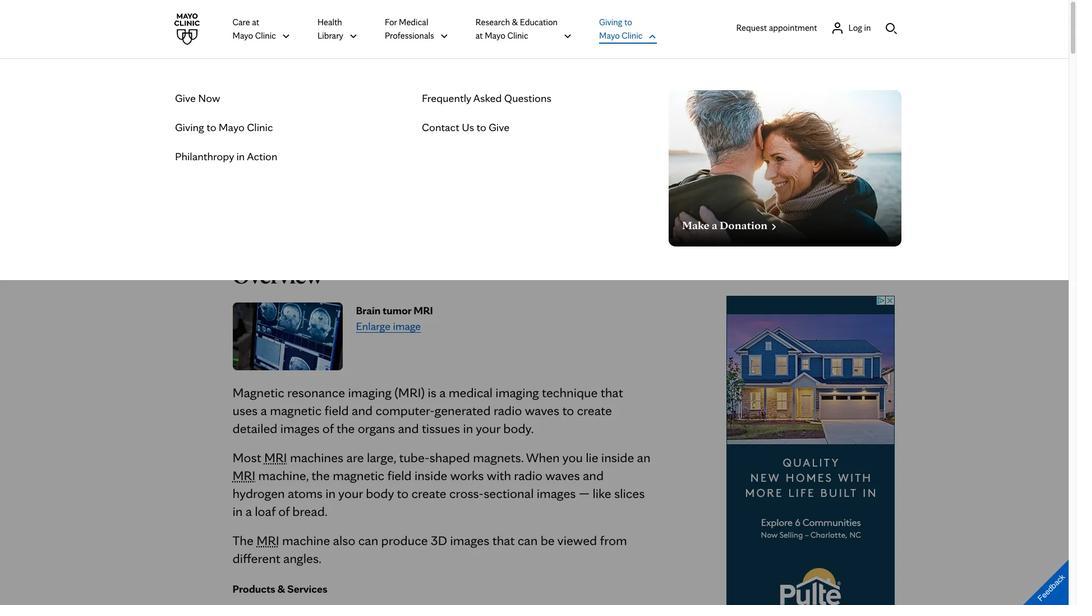 Task type: vqa. For each thing, say whether or not it's contained in the screenshot.
Head and Neck Cancer Center link
no



Task type: describe. For each thing, give the bounding box(es) containing it.
—
[[579, 486, 590, 502]]

research & education at mayo clinic
[[476, 17, 558, 41]]

radio inside magnetic resonance imaging (mri) is a medical imaging technique that uses a magnetic field and computer-generated radio waves to create detailed images of the organs and tissues in your body.
[[494, 403, 522, 419]]

Frequently Asked Questions text field
[[422, 90, 551, 106]]

mri link
[[226, 104, 276, 137]]

make a
[[682, 219, 717, 232]]

log in link
[[831, 21, 871, 35]]

feedback
[[1036, 573, 1067, 604]]

a inside machine, the magnetic field inside works with radio waves and hydrogen atoms in your body to create cross-sectional images — like slices in a loaf of bread.
[[246, 504, 252, 520]]

mri down most
[[233, 468, 255, 484]]

machine
[[282, 533, 330, 549]]

and inside machine, the magnetic field inside works with radio waves and hydrogen atoms in your body to create cross-sectional images — like slices in a loaf of bread.
[[583, 468, 604, 484]]

when
[[526, 450, 560, 466]]

field inside magnetic resonance imaging (mri) is a medical imaging technique that uses a magnetic field and computer-generated radio waves to create detailed images of the organs and tissues in your body.
[[324, 403, 349, 419]]

in inside 'link'
[[864, 22, 871, 33]]

images inside magnetic resonance imaging (mri) is a medical imaging technique that uses a magnetic field and computer-generated radio waves to create detailed images of the organs and tissues in your body.
[[280, 421, 320, 437]]

like
[[593, 486, 611, 502]]

frequently
[[422, 91, 471, 105]]

the inside magnetic resonance imaging (mri) is a medical imaging technique that uses a magnetic field and computer-generated radio waves to create detailed images of the organs and tissues in your body.
[[337, 421, 355, 437]]

health library button
[[317, 15, 358, 43]]

us
[[462, 121, 474, 134]]

now
[[198, 91, 220, 105]]

giving to mayo clinic button
[[599, 15, 657, 43]]

contact us to give link
[[422, 119, 510, 135]]

giving to mayo clinic link
[[175, 119, 273, 135]]

image
[[393, 320, 421, 333]]

products
[[233, 583, 275, 596]]

computer-
[[376, 403, 435, 419]]

be
[[541, 533, 555, 549]]

inside inside most mri machines are large, tube-shaped magnets. when you lie inside an mri
[[601, 450, 634, 466]]

machine,
[[258, 468, 309, 484]]

0 vertical spatial give
[[175, 91, 196, 105]]

resonance
[[287, 385, 345, 401]]

contact
[[422, 121, 459, 134]]

loaf
[[255, 504, 275, 520]]

viewed
[[557, 533, 597, 549]]

make
[[682, 219, 709, 232]]

hydrogen
[[233, 486, 285, 502]]

library
[[317, 30, 343, 41]]

from
[[600, 533, 627, 549]]

slices
[[614, 486, 645, 502]]

care at mayo clinic button
[[233, 15, 291, 43]]

3d
[[431, 533, 447, 549]]

clinic inside the giving to mayo clinic "dropdown button"
[[622, 30, 643, 41]]

angles.
[[283, 551, 322, 567]]

for medical professionals button
[[385, 15, 449, 43]]

your inside magnetic resonance imaging (mri) is a medical imaging technique that uses a magnetic field and computer-generated radio waves to create detailed images of the organs and tissues in your body.
[[476, 421, 500, 437]]

(mri)
[[394, 385, 425, 401]]

different
[[233, 551, 280, 567]]

in left action
[[236, 150, 245, 163]]

tissues
[[422, 421, 460, 437]]

appointment
[[288, 150, 338, 160]]

tube-
[[399, 450, 429, 466]]

mayo inside care at mayo clinic
[[233, 30, 253, 41]]

& for services
[[277, 583, 285, 596]]

health
[[317, 17, 342, 27]]

radio inside machine, the magnetic field inside works with radio waves and hydrogen atoms in your body to create cross-sectional images — like slices in a loaf of bread.
[[514, 468, 542, 484]]

magnetic
[[233, 385, 284, 401]]

advertisement region
[[726, 296, 894, 606]]

atoms
[[288, 486, 323, 502]]

questions
[[504, 91, 551, 105]]

machine also can produce 3d images that can be viewed from different angles.
[[233, 533, 627, 567]]

inside inside machine, the magnetic field inside works with radio waves and hydrogen atoms in your body to create cross-sectional images — like slices in a loaf of bread.
[[415, 468, 447, 484]]

enlarge
[[356, 320, 391, 333]]

lie
[[586, 450, 598, 466]]

also
[[333, 533, 355, 549]]

the inside machine, the magnetic field inside works with radio waves and hydrogen atoms in your body to create cross-sectional images — like slices in a loaf of bread.
[[312, 468, 330, 484]]

frequently asked questions
[[422, 91, 551, 105]]

education
[[520, 17, 558, 27]]

create inside magnetic resonance imaging (mri) is a medical imaging technique that uses a magnetic field and computer-generated radio waves to create detailed images of the organs and tissues in your body.
[[577, 403, 612, 419]]

for
[[385, 17, 397, 27]]

clinic inside giving to mayo clinic text box
[[247, 121, 273, 134]]

organs
[[358, 421, 395, 437]]

request for request an appointment
[[245, 150, 276, 160]]

brain tumor mri image
[[233, 303, 342, 371]]

none text field containing make a
[[682, 217, 779, 232]]

log in
[[849, 22, 871, 33]]

at inside care at mayo clinic
[[252, 17, 259, 27]]

most
[[233, 450, 261, 466]]

your inside machine, the magnetic field inside works with radio waves and hydrogen atoms in your body to create cross-sectional images — like slices in a loaf of bread.
[[338, 486, 363, 502]]

tumor
[[383, 304, 411, 318]]

generated
[[435, 403, 491, 419]]

that inside magnetic resonance imaging (mri) is a medical imaging technique that uses a magnetic field and computer-generated radio waves to create detailed images of the organs and tissues in your body.
[[601, 385, 623, 401]]

the
[[233, 533, 254, 549]]

request an appointment
[[245, 150, 338, 160]]

images inside machine also can produce 3d images that can be viewed from different angles.
[[450, 533, 489, 549]]

mri up different
[[256, 533, 279, 549]]

1 horizontal spatial give
[[489, 121, 510, 134]]

waves inside machine, the magnetic field inside works with radio waves and hydrogen atoms in your body to create cross-sectional images — like slices in a loaf of bread.
[[545, 468, 580, 484]]

Request appointment text field
[[736, 21, 817, 35]]

professionals
[[385, 30, 434, 41]]

a right is
[[439, 385, 446, 401]]

0 horizontal spatial giving to mayo clinic
[[175, 121, 273, 134]]

advertisement
[[783, 270, 838, 281]]

mayo clinic home page image
[[171, 13, 202, 45]]

is
[[428, 385, 436, 401]]

a right the "uses"
[[261, 403, 267, 419]]

in right atoms
[[326, 486, 336, 502]]

brain tumor mri enlarge image
[[356, 304, 433, 333]]

Contact Us to Give text field
[[422, 119, 510, 135]]

request appointment
[[736, 22, 817, 33]]

contact us to give
[[422, 121, 510, 134]]

0 vertical spatial an
[[278, 150, 287, 160]]

technique
[[542, 385, 598, 401]]

to inside "dropdown button"
[[624, 17, 632, 27]]

a inside text box
[[712, 219, 717, 232]]

overview
[[233, 263, 323, 289]]

frequently asked questions link
[[422, 90, 551, 106]]

research & education at mayo clinic button
[[476, 15, 572, 43]]



Task type: locate. For each thing, give the bounding box(es) containing it.
1 vertical spatial an
[[637, 450, 651, 466]]

1 horizontal spatial at
[[476, 30, 483, 41]]

0 vertical spatial field
[[324, 403, 349, 419]]

1 vertical spatial inside
[[415, 468, 447, 484]]

0 horizontal spatial and
[[352, 403, 373, 419]]

1 horizontal spatial create
[[577, 403, 612, 419]]

1 imaging from the left
[[348, 385, 392, 401]]

a left loaf
[[246, 504, 252, 520]]

magnetic
[[270, 403, 322, 419], [333, 468, 384, 484]]

1 horizontal spatial that
[[601, 385, 623, 401]]

0 vertical spatial waves
[[525, 403, 559, 419]]

of right loaf
[[278, 504, 290, 520]]

in inside magnetic resonance imaging (mri) is a medical imaging technique that uses a magnetic field and computer-generated radio waves to create detailed images of the organs and tissues in your body.
[[463, 421, 473, 437]]

0 vertical spatial the
[[337, 421, 355, 437]]

2 imaging from the left
[[496, 385, 539, 401]]

0 vertical spatial images
[[280, 421, 320, 437]]

of inside magnetic resonance imaging (mri) is a medical imaging technique that uses a magnetic field and computer-generated radio waves to create detailed images of the organs and tissues in your body.
[[322, 421, 334, 437]]

imaging
[[348, 385, 392, 401], [496, 385, 539, 401]]

1 horizontal spatial imaging
[[496, 385, 539, 401]]

1 vertical spatial your
[[338, 486, 363, 502]]

request inside request appointment text field
[[736, 22, 767, 33]]

large,
[[367, 450, 396, 466]]

mayo inside research & education at mayo clinic
[[485, 30, 505, 41]]

that right technique
[[601, 385, 623, 401]]

clinic
[[255, 30, 276, 41], [507, 30, 528, 41], [622, 30, 643, 41], [247, 121, 273, 134]]

clinic inside care at mayo clinic
[[255, 30, 276, 41]]

can right the also
[[358, 533, 378, 549]]

health library
[[317, 17, 343, 41]]

give right the us
[[489, 121, 510, 134]]

1 horizontal spatial giving
[[599, 17, 622, 27]]

mri inside brain tumor mri enlarge image
[[414, 304, 433, 318]]

2 horizontal spatial and
[[583, 468, 604, 484]]

waves down you
[[545, 468, 580, 484]]

1 horizontal spatial giving to mayo clinic
[[599, 17, 643, 41]]

1 vertical spatial at
[[476, 30, 483, 41]]

log
[[849, 22, 862, 33]]

philanthropy in action link
[[175, 149, 277, 164]]

1 vertical spatial field
[[387, 468, 412, 484]]

philanthropy
[[175, 150, 234, 163]]

magnetic inside magnetic resonance imaging (mri) is a medical imaging technique that uses a magnetic field and computer-generated radio waves to create detailed images of the organs and tissues in your body.
[[270, 403, 322, 419]]

an up "slices" in the bottom right of the page
[[637, 450, 651, 466]]

an inside most mri machines are large, tube-shaped magnets. when you lie inside an mri
[[637, 450, 651, 466]]

2 vertical spatial and
[[583, 468, 604, 484]]

give
[[175, 91, 196, 105], [489, 121, 510, 134]]

works
[[450, 468, 484, 484]]

products & services
[[233, 583, 327, 596]]

body.
[[503, 421, 534, 437]]

action
[[247, 150, 277, 163]]

radio
[[494, 403, 522, 419], [514, 468, 542, 484]]

an right action
[[278, 150, 287, 160]]

mayo inside "dropdown button"
[[599, 30, 620, 41]]

1 vertical spatial and
[[398, 421, 419, 437]]

most mri machines are large, tube-shaped magnets. when you lie inside an mri
[[233, 450, 651, 484]]

0 horizontal spatial inside
[[415, 468, 447, 484]]

0 vertical spatial request
[[736, 22, 767, 33]]

0 horizontal spatial the
[[312, 468, 330, 484]]

Give Now text field
[[175, 90, 220, 106]]

0 vertical spatial of
[[322, 421, 334, 437]]

inside right lie
[[601, 450, 634, 466]]

1 vertical spatial radio
[[514, 468, 542, 484]]

request an appointment link
[[224, 146, 340, 164]]

& left services
[[277, 583, 285, 596]]

magnetic down resonance at the bottom of page
[[270, 403, 322, 419]]

1 vertical spatial create
[[411, 486, 446, 502]]

services
[[287, 583, 327, 596]]

1 vertical spatial giving
[[175, 121, 204, 134]]

to
[[624, 17, 632, 27], [207, 121, 216, 134], [477, 121, 486, 134], [562, 403, 574, 419], [397, 486, 409, 502]]

0 horizontal spatial of
[[278, 504, 290, 520]]

give now
[[175, 91, 220, 105]]

an
[[278, 150, 287, 160], [637, 450, 651, 466]]

give now link
[[175, 90, 220, 106]]

care at mayo clinic
[[233, 17, 276, 41]]

images left — at the bottom right
[[537, 486, 576, 502]]

request
[[736, 22, 767, 33], [245, 150, 276, 160]]

philanthropy in action
[[175, 150, 277, 163]]

0 horizontal spatial field
[[324, 403, 349, 419]]

waves
[[525, 403, 559, 419], [545, 468, 580, 484]]

care
[[233, 17, 250, 27]]

to inside machine, the magnetic field inside works with radio waves and hydrogen atoms in your body to create cross-sectional images — like slices in a loaf of bread.
[[397, 486, 409, 502]]

at
[[252, 17, 259, 27], [476, 30, 483, 41]]

& inside research & education at mayo clinic
[[512, 17, 518, 27]]

1 horizontal spatial can
[[518, 533, 538, 549]]

giving inside text box
[[175, 121, 204, 134]]

waves up body.
[[525, 403, 559, 419]]

create inside machine, the magnetic field inside works with radio waves and hydrogen atoms in your body to create cross-sectional images — like slices in a loaf of bread.
[[411, 486, 446, 502]]

in left loaf
[[233, 504, 243, 520]]

in right 'log'
[[864, 22, 871, 33]]

mri main content
[[0, 59, 1069, 606]]

the mri
[[233, 533, 279, 549]]

produce
[[381, 533, 428, 549]]

magnetic resonance imaging (mri) is a medical imaging technique that uses a magnetic field and computer-generated radio waves to create detailed images of the organs and tissues in your body.
[[233, 385, 623, 437]]

a right the make
[[712, 219, 717, 232]]

your left body
[[338, 486, 363, 502]]

0 vertical spatial &
[[512, 17, 518, 27]]

clinic inside research & education at mayo clinic
[[507, 30, 528, 41]]

Philanthropy in Action text field
[[175, 149, 277, 164]]

medical
[[449, 385, 493, 401]]

1 vertical spatial the
[[312, 468, 330, 484]]

0 horizontal spatial magnetic
[[270, 403, 322, 419]]

field
[[324, 403, 349, 419], [387, 468, 412, 484]]

1 horizontal spatial the
[[337, 421, 355, 437]]

that left 'be'
[[492, 533, 515, 549]]

0 horizontal spatial can
[[358, 533, 378, 549]]

inside
[[601, 450, 634, 466], [415, 468, 447, 484]]

magnetic down are
[[333, 468, 384, 484]]

for medical professionals
[[385, 17, 434, 41]]

images
[[280, 421, 320, 437], [537, 486, 576, 502], [450, 533, 489, 549]]

your
[[476, 421, 500, 437], [338, 486, 363, 502]]

you
[[562, 450, 583, 466]]

brain
[[356, 304, 381, 318]]

imaging up the "organs"
[[348, 385, 392, 401]]

0 vertical spatial giving to mayo clinic
[[599, 17, 643, 41]]

0 horizontal spatial giving
[[175, 121, 204, 134]]

in
[[864, 22, 871, 33], [236, 150, 245, 163], [463, 421, 473, 437], [326, 486, 336, 502], [233, 504, 243, 520]]

1 vertical spatial of
[[278, 504, 290, 520]]

field down tube-
[[387, 468, 412, 484]]

inside down tube-
[[415, 468, 447, 484]]

and up the "organs"
[[352, 403, 373, 419]]

0 vertical spatial create
[[577, 403, 612, 419]]

the down machines
[[312, 468, 330, 484]]

0 vertical spatial radio
[[494, 403, 522, 419]]

2 horizontal spatial images
[[537, 486, 576, 502]]

a
[[712, 219, 717, 232], [439, 385, 446, 401], [261, 403, 267, 419], [246, 504, 252, 520]]

that inside machine also can produce 3d images that can be viewed from different angles.
[[492, 533, 515, 549]]

1 horizontal spatial your
[[476, 421, 500, 437]]

asked
[[473, 91, 502, 105]]

0 horizontal spatial imaging
[[348, 385, 392, 401]]

machine, the magnetic field inside works with radio waves and hydrogen atoms in your body to create cross-sectional images — like slices in a loaf of bread.
[[233, 468, 645, 520]]

0 vertical spatial inside
[[601, 450, 634, 466]]

mri up action
[[226, 104, 276, 137]]

and
[[352, 403, 373, 419], [398, 421, 419, 437], [583, 468, 604, 484]]

magnets.
[[473, 450, 523, 466]]

giving
[[599, 17, 622, 27], [175, 121, 204, 134]]

1 horizontal spatial magnetic
[[333, 468, 384, 484]]

field down resonance at the bottom of page
[[324, 403, 349, 419]]

sectional
[[484, 486, 534, 502]]

1 vertical spatial magnetic
[[333, 468, 384, 484]]

at right "care"
[[252, 17, 259, 27]]

at inside research & education at mayo clinic
[[476, 30, 483, 41]]

mri up the machine, at left
[[264, 450, 287, 466]]

0 horizontal spatial an
[[278, 150, 287, 160]]

1 vertical spatial give
[[489, 121, 510, 134]]

bread.
[[292, 504, 328, 520]]

1 vertical spatial &
[[277, 583, 285, 596]]

0 vertical spatial and
[[352, 403, 373, 419]]

&
[[512, 17, 518, 27], [277, 583, 285, 596]]

and down computer-
[[398, 421, 419, 437]]

images inside machine, the magnetic field inside works with radio waves and hydrogen atoms in your body to create cross-sectional images — like slices in a loaf of bread.
[[537, 486, 576, 502]]

of inside machine, the magnetic field inside works with radio waves and hydrogen atoms in your body to create cross-sectional images — like slices in a loaf of bread.
[[278, 504, 290, 520]]

images up machines
[[280, 421, 320, 437]]

0 horizontal spatial give
[[175, 91, 196, 105]]

mayo inside text box
[[219, 121, 244, 134]]

1 horizontal spatial an
[[637, 450, 651, 466]]

medical
[[399, 17, 428, 27]]

0 vertical spatial magnetic
[[270, 403, 322, 419]]

shaped
[[429, 450, 470, 466]]

giving inside "dropdown button"
[[599, 17, 622, 27]]

1 horizontal spatial images
[[450, 533, 489, 549]]

create down technique
[[577, 403, 612, 419]]

donation
[[720, 219, 767, 232]]

0 vertical spatial that
[[601, 385, 623, 401]]

2 vertical spatial images
[[450, 533, 489, 549]]

1 horizontal spatial of
[[322, 421, 334, 437]]

to inside magnetic resonance imaging (mri) is a medical imaging technique that uses a magnetic field and computer-generated radio waves to create detailed images of the organs and tissues in your body.
[[562, 403, 574, 419]]

giving to mayo clinic
[[599, 17, 643, 41], [175, 121, 273, 134]]

1 vertical spatial images
[[537, 486, 576, 502]]

cross-
[[449, 486, 484, 502]]

1 vertical spatial giving to mayo clinic
[[175, 121, 273, 134]]

can
[[358, 533, 378, 549], [518, 533, 538, 549]]

1 can from the left
[[358, 533, 378, 549]]

create
[[577, 403, 612, 419], [411, 486, 446, 502]]

& right the research
[[512, 17, 518, 27]]

can left 'be'
[[518, 533, 538, 549]]

request appointment link
[[736, 21, 817, 35]]

create down most mri machines are large, tube-shaped magnets. when you lie inside an mri at the bottom of the page
[[411, 486, 446, 502]]

None text field
[[682, 217, 779, 232]]

research
[[476, 17, 510, 27]]

of
[[322, 421, 334, 437], [278, 504, 290, 520]]

2 can from the left
[[518, 533, 538, 549]]

0 horizontal spatial create
[[411, 486, 446, 502]]

imaging up body.
[[496, 385, 539, 401]]

0 horizontal spatial images
[[280, 421, 320, 437]]

machines
[[290, 450, 344, 466]]

of up machines
[[322, 421, 334, 437]]

0 vertical spatial your
[[476, 421, 500, 437]]

images right 3d
[[450, 533, 489, 549]]

1 horizontal spatial field
[[387, 468, 412, 484]]

0 horizontal spatial &
[[277, 583, 285, 596]]

waves inside magnetic resonance imaging (mri) is a medical imaging technique that uses a magnetic field and computer-generated radio waves to create detailed images of the organs and tissues in your body.
[[525, 403, 559, 419]]

in down generated
[[463, 421, 473, 437]]

0 horizontal spatial that
[[492, 533, 515, 549]]

are
[[346, 450, 364, 466]]

0 vertical spatial giving
[[599, 17, 622, 27]]

your left body.
[[476, 421, 500, 437]]

1 horizontal spatial &
[[512, 17, 518, 27]]

Giving to Mayo Clinic text field
[[175, 119, 273, 135]]

1 vertical spatial request
[[245, 150, 276, 160]]

field inside machine, the magnetic field inside works with radio waves and hydrogen atoms in your body to create cross-sectional images — like slices in a loaf of bread.
[[387, 468, 412, 484]]

mri up the image
[[414, 304, 433, 318]]

1 vertical spatial that
[[492, 533, 515, 549]]

0 horizontal spatial your
[[338, 486, 363, 502]]

1 horizontal spatial request
[[736, 22, 767, 33]]

1 horizontal spatial inside
[[601, 450, 634, 466]]

the up are
[[337, 421, 355, 437]]

radio up body.
[[494, 403, 522, 419]]

magnetic inside machine, the magnetic field inside works with radio waves and hydrogen atoms in your body to create cross-sectional images — like slices in a loaf of bread.
[[333, 468, 384, 484]]

give left now
[[175, 91, 196, 105]]

detailed
[[233, 421, 277, 437]]

giving to mayo clinic inside "dropdown button"
[[599, 17, 643, 41]]

request for request appointment
[[736, 22, 767, 33]]

uses
[[233, 403, 258, 419]]

Log in text field
[[849, 21, 871, 35]]

1 horizontal spatial and
[[398, 421, 419, 437]]

with
[[487, 468, 511, 484]]

that
[[601, 385, 623, 401], [492, 533, 515, 549]]

at down the research
[[476, 30, 483, 41]]

mayo
[[233, 30, 253, 41], [485, 30, 505, 41], [599, 30, 620, 41], [219, 121, 244, 134]]

0 vertical spatial at
[[252, 17, 259, 27]]

& inside mri main content
[[277, 583, 285, 596]]

request inside request an appointment link
[[245, 150, 276, 160]]

0 horizontal spatial at
[[252, 17, 259, 27]]

0 horizontal spatial request
[[245, 150, 276, 160]]

radio down when
[[514, 468, 542, 484]]

1 vertical spatial waves
[[545, 468, 580, 484]]

and down lie
[[583, 468, 604, 484]]

appointment
[[769, 22, 817, 33]]

& for education
[[512, 17, 518, 27]]



